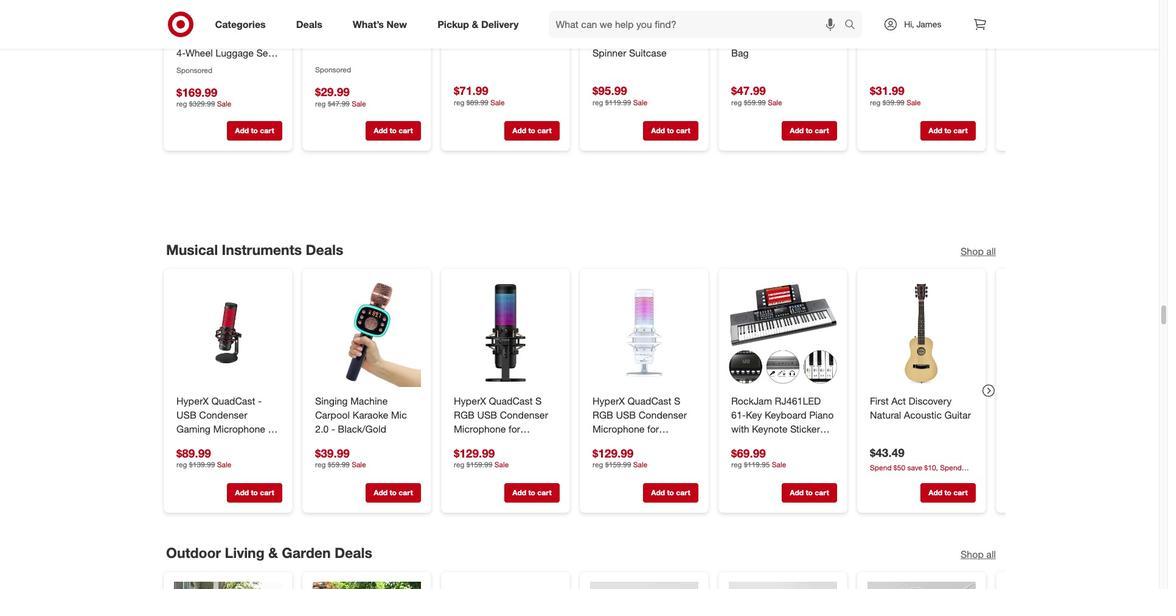 Task type: vqa. For each thing, say whether or not it's contained in the screenshot.
the left $159.99
yes



Task type: locate. For each thing, give the bounding box(es) containing it.
hyperx
[[176, 395, 208, 407], [454, 395, 486, 407], [592, 395, 625, 407]]

1 horizontal spatial sponsored
[[315, 65, 351, 75]]

1 horizontal spatial $89.99
[[466, 98, 488, 107]]

search button
[[839, 11, 869, 40]]

usb inside hyperx quadcast s rgb usb condenser microphone for pc/playstation 4 - white
[[616, 409, 636, 421]]

wndr inside wndr ln the overnighter weekender bag
[[731, 19, 761, 31]]

reg inside the $95.99 reg $119.99 sale
[[592, 98, 603, 107]]

sale inside $169.99 reg $329.99 sale
[[217, 100, 231, 109]]

pc
[[176, 436, 190, 449]]

rockjam rj461led 61-key keyboard piano with keynote stickers & lessons $69.99 reg $119.95 sale
[[731, 395, 834, 469]]

0 horizontal spatial 4
[[522, 436, 527, 449]]

0 horizontal spatial suitcase
[[454, 33, 491, 45]]

reg inside $29.99 reg $47.99 sale
[[315, 99, 326, 109]]

reg for $169.99
[[176, 100, 187, 109]]

2 shop all link from the top
[[961, 548, 996, 562]]

hardside
[[454, 19, 493, 31], [640, 19, 679, 31]]

3 quadcast from the left
[[627, 395, 671, 407]]

1 vertical spatial $39.99
[[315, 446, 350, 460]]

$59.99 inside $39.99 reg $59.99 sale
[[328, 460, 350, 469]]

- inside singing machine carpool karaoke mic 2.0 - black/gold
[[331, 423, 335, 435]]

s for -
[[674, 395, 680, 407]]

1 hyperx from the left
[[176, 395, 208, 407]]

$89.99 down $71.99
[[466, 98, 488, 107]]

new up kids
[[387, 18, 407, 30]]

sale for $39.99
[[352, 460, 366, 469]]

1 4 from the left
[[522, 436, 527, 449]]

wndr
[[592, 19, 622, 31], [731, 19, 761, 31], [870, 19, 899, 31]]

1 all from the top
[[986, 245, 996, 257]]

2 shop from the top
[[961, 549, 984, 561]]

quadcast
[[211, 395, 255, 407], [489, 395, 533, 407], [627, 395, 671, 407]]

add
[[235, 126, 249, 136], [374, 126, 387, 136], [512, 126, 526, 136], [651, 126, 665, 136], [790, 126, 804, 136], [929, 126, 942, 136], [235, 488, 249, 497], [374, 488, 387, 497], [512, 488, 526, 497], [651, 488, 665, 497], [790, 488, 804, 497], [929, 488, 942, 497]]

gaming
[[176, 423, 210, 435]]

hyperx quadcast - usb condenser gaming microphone for pc image
[[174, 278, 282, 387], [174, 278, 282, 387]]

sale inside $29.99 reg $47.99 sale
[[352, 99, 366, 109]]

for inside hyperx quadcast s rgb usb condenser microphone for pc/playstation 4 $129.99 reg $159.99 sale
[[509, 423, 520, 435]]

sale for $169.99
[[217, 100, 231, 109]]

new inside nonstop new york 3 piece set (20" 24" 28") 4-wheel luggage set + 3 packing cubes
[[216, 19, 236, 31]]

1 horizontal spatial condenser
[[500, 409, 548, 421]]

search
[[839, 19, 869, 31]]

singing machine carpool karaoke mic 2.0 - black/gold image
[[313, 278, 421, 387], [313, 278, 421, 387]]

2 $159.99 from the left
[[605, 460, 631, 469]]

3 microphone from the left
[[592, 423, 645, 435]]

$39.99 down $31.99
[[883, 98, 905, 107]]

$39.99 down 2.0
[[315, 446, 350, 460]]

4 inside hyperx quadcast s rgb usb condenser microphone for pc/playstation 4 - white
[[661, 436, 666, 449]]

ln up the expandable
[[625, 19, 637, 31]]

2 condenser from the left
[[500, 409, 548, 421]]

quadcast inside hyperx quadcast s rgb usb condenser microphone for pc/playstation 4 - white
[[627, 395, 671, 407]]

0 vertical spatial 3
[[260, 19, 266, 31]]

1 horizontal spatial bag
[[731, 47, 749, 59]]

hyperx quadcast s rgb usb condenser microphone for pc/playstation 4 image
[[451, 278, 560, 387], [451, 278, 560, 387]]

first act discovery natural acoustic guitar link
[[870, 394, 973, 422]]

on up spinner
[[619, 33, 632, 45]]

rockjam rj461led 61-key keyboard piano with keynote stickers & lessons image
[[729, 278, 837, 387], [729, 278, 837, 387]]

0 horizontal spatial spend
[[870, 463, 892, 472]]

0 vertical spatial carry
[[496, 19, 520, 31]]

3 ln from the left
[[902, 19, 915, 31]]

1 quadcast from the left
[[211, 395, 255, 407]]

0 vertical spatial shop all
[[961, 245, 996, 257]]

0 vertical spatial deals
[[296, 18, 322, 30]]

& right "pickup"
[[472, 18, 479, 30]]

1 horizontal spatial 4
[[661, 436, 666, 449]]

2 horizontal spatial ln
[[902, 19, 915, 31]]

1 horizontal spatial new
[[387, 18, 407, 30]]

bag up $47.99 reg $59.99 sale
[[731, 47, 749, 59]]

0 horizontal spatial condenser
[[199, 409, 247, 421]]

0 horizontal spatial hardside
[[454, 19, 493, 31]]

24"
[[241, 33, 256, 45]]

2 usb from the left
[[477, 409, 497, 421]]

0 horizontal spatial $89.99
[[176, 446, 211, 460]]

$59.99 for $47.99
[[744, 98, 766, 107]]

rgb for -
[[592, 409, 613, 421]]

reg inside the $31.99 reg $39.99 sale
[[870, 98, 881, 107]]

0 horizontal spatial quadcast
[[211, 395, 255, 407]]

0 horizontal spatial s
[[535, 395, 542, 407]]

1 shop from the top
[[961, 245, 984, 257]]

costway 4pcs patio rattan furniture set outdoor conversation set coffee table w/cushions image
[[313, 582, 421, 589], [313, 582, 421, 589]]

0 horizontal spatial $159.99
[[466, 460, 492, 469]]

for for reg
[[268, 423, 279, 435]]

$47.99 inside $29.99 reg $47.99 sale
[[328, 99, 350, 109]]

1 vertical spatial $89.99
[[176, 446, 211, 460]]

reg inside rockjam rj461led 61-key keyboard piano with keynote stickers & lessons $69.99 reg $119.95 sale
[[731, 460, 742, 469]]

1 $159.99 from the left
[[466, 460, 492, 469]]

carry up open
[[496, 19, 520, 31]]

ln inside wndr ln hardside carry on expandable spinner suitcase
[[625, 19, 637, 31]]

0 vertical spatial shop all link
[[961, 245, 996, 258]]

2 ln from the left
[[763, 19, 776, 31]]

3 up 28")
[[260, 19, 266, 31]]

0 vertical spatial $39.99
[[883, 98, 905, 107]]

0 horizontal spatial save
[[888, 473, 903, 482]]

wndr up the packing
[[870, 19, 899, 31]]

hyperx inside hyperx quadcast - usb condenser gaming microphone for pc $89.99 reg $139.99 sale
[[176, 395, 208, 407]]

hardside inside hardside carry on suitcase - open story™
[[454, 19, 493, 31]]

reg inside $169.99 reg $329.99 sale
[[176, 100, 187, 109]]

1 vertical spatial $59.99
[[328, 460, 350, 469]]

1/2gal watering can blue - room essentials™ image
[[729, 582, 837, 589], [729, 582, 837, 589]]

0 vertical spatial save
[[907, 463, 922, 472]]

$129.99 inside $129.99 reg $159.99 sale
[[592, 446, 633, 460]]

$59.99
[[744, 98, 766, 107], [328, 460, 350, 469]]

4 inside hyperx quadcast s rgb usb condenser microphone for pc/playstation 4 $129.99 reg $159.99 sale
[[522, 436, 527, 449]]

the
[[779, 19, 795, 31]]

$159.99
[[466, 460, 492, 469], [605, 460, 631, 469]]

bag inside wndr ln the overnighter weekender bag
[[731, 47, 749, 59]]

$329.99
[[189, 100, 215, 109]]

1 $129.99 from the left
[[454, 446, 495, 460]]

all for outdoor living & garden deals
[[986, 549, 996, 561]]

for inside hyperx quadcast - usb condenser gaming microphone for pc $89.99 reg $139.99 sale
[[268, 423, 279, 435]]

$47.99 inside $47.99 reg $59.99 sale
[[731, 84, 766, 98]]

1 horizontal spatial quadcast
[[489, 395, 533, 407]]

1 vertical spatial suitcase
[[629, 47, 667, 59]]

0 horizontal spatial usb
[[176, 409, 196, 421]]

0 horizontal spatial $47.99
[[328, 99, 350, 109]]

2 horizontal spatial quadcast
[[627, 395, 671, 407]]

2 4 from the left
[[661, 436, 666, 449]]

0 vertical spatial overnighter
[[349, 19, 400, 31]]

1 horizontal spatial overnighter
[[731, 33, 782, 45]]

hardside carry on suitcase - open story™ image
[[451, 0, 560, 11], [451, 0, 560, 11]]

sale inside $39.99 reg $59.99 sale
[[352, 460, 366, 469]]

for for $129.99
[[509, 423, 520, 435]]

hyperx quadcast s rgb usb condenser microphone for pc/playstation 4 - white image
[[590, 278, 698, 387], [590, 278, 698, 387]]

1 horizontal spatial ln
[[763, 19, 776, 31]]

$89.99 inside '$71.99 reg $89.99 sale'
[[466, 98, 488, 107]]

2 horizontal spatial wndr
[[870, 19, 899, 31]]

1 horizontal spatial 3
[[260, 19, 266, 31]]

1 horizontal spatial $129.99
[[592, 446, 633, 460]]

ln for $31.99
[[902, 19, 915, 31]]

1 horizontal spatial on
[[619, 33, 632, 45]]

reg inside $129.99 reg $159.99 sale
[[592, 460, 603, 469]]

1 horizontal spatial spend
[[940, 463, 962, 472]]

2 vertical spatial &
[[268, 544, 278, 561]]

all
[[986, 245, 996, 257], [986, 549, 996, 561]]

& right living
[[268, 544, 278, 561]]

1 horizontal spatial usb
[[477, 409, 497, 421]]

microphone inside hyperx quadcast s rgb usb condenser microphone for pc/playstation 4 $129.99 reg $159.99 sale
[[454, 423, 506, 435]]

pc/playstation for -
[[592, 436, 658, 449]]

0 horizontal spatial new
[[216, 19, 236, 31]]

carpool
[[315, 409, 350, 421]]

suitcase
[[454, 33, 491, 45], [629, 47, 667, 59]]

1 horizontal spatial hardside
[[640, 19, 679, 31]]

wndr left "the"
[[731, 19, 761, 31]]

& inside pickup & delivery link
[[472, 18, 479, 30]]

ln inside wndr ln 4pc printed packing cube set
[[902, 19, 915, 31]]

reg inside $39.99 reg $59.99 sale
[[315, 460, 326, 469]]

0 horizontal spatial set
[[203, 33, 218, 45]]

1 horizontal spatial hyperx
[[454, 395, 486, 407]]

story™
[[527, 33, 556, 45]]

for inside hyperx quadcast s rgb usb condenser microphone for pc/playstation 4 - white
[[647, 423, 659, 435]]

1 rgb from the left
[[454, 409, 474, 421]]

& down piano
[[828, 423, 834, 435]]

$47.99
[[731, 84, 766, 98], [328, 99, 350, 109]]

spend up $100
[[870, 463, 892, 472]]

sale for $31.99
[[907, 98, 921, 107]]

sponsored
[[315, 65, 351, 75], [176, 66, 212, 75]]

sale for $71.99
[[490, 98, 505, 107]]

0 vertical spatial all
[[986, 245, 996, 257]]

4pc
[[917, 19, 934, 31]]

$47.99 reg $59.99 sale
[[731, 84, 782, 107]]

condenser
[[199, 409, 247, 421], [500, 409, 548, 421], [639, 409, 687, 421]]

pc/playstation
[[454, 436, 519, 449], [592, 436, 658, 449]]

piece
[[176, 33, 200, 45]]

ln left the 4pc
[[902, 19, 915, 31]]

guitar
[[945, 409, 971, 421]]

sponsored up "$29.99"
[[315, 65, 351, 75]]

3 usb from the left
[[616, 409, 636, 421]]

hi,
[[905, 19, 914, 29]]

on up story™
[[522, 19, 535, 31]]

0 horizontal spatial $129.99
[[454, 446, 495, 460]]

1 spend from the left
[[870, 463, 892, 472]]

sale for $47.99
[[768, 98, 782, 107]]

2 horizontal spatial condenser
[[639, 409, 687, 421]]

to
[[251, 126, 258, 136], [389, 126, 396, 136], [528, 126, 535, 136], [667, 126, 674, 136], [806, 126, 813, 136], [944, 126, 951, 136], [251, 488, 258, 497], [389, 488, 396, 497], [528, 488, 535, 497], [667, 488, 674, 497], [806, 488, 813, 497], [944, 488, 951, 497]]

1 hardside from the left
[[454, 19, 493, 31]]

2 rgb from the left
[[592, 409, 613, 421]]

3 condenser from the left
[[639, 409, 687, 421]]

delivery
[[481, 18, 519, 30]]

$59.99 inside $47.99 reg $59.99 sale
[[744, 98, 766, 107]]

$71.99 reg $89.99 sale
[[454, 84, 505, 107]]

1 vertical spatial &
[[828, 423, 834, 435]]

61-
[[731, 409, 746, 421]]

1 vertical spatial overnighter
[[731, 33, 782, 45]]

set down 'printed'
[[934, 33, 948, 45]]

6pk metal herb marker copper/black - smith & hawken™ image
[[590, 582, 698, 589], [590, 582, 698, 589]]

hyperx for $129.99
[[454, 395, 486, 407]]

bag
[[343, 33, 360, 45], [731, 47, 749, 59]]

0 horizontal spatial on
[[522, 19, 535, 31]]

10ct incandescent mini lights with wrapped rattan hoods brown - opalhouse™ image
[[868, 582, 976, 589], [868, 582, 976, 589]]

on inside wndr ln hardside carry on expandable spinner suitcase
[[619, 33, 632, 45]]

acoustic
[[904, 409, 942, 421]]

hyperx quadcast s rgb usb condenser microphone for pc/playstation 4 - white link
[[592, 394, 696, 463]]

2 horizontal spatial usb
[[616, 409, 636, 421]]

1 vertical spatial shop all
[[961, 549, 996, 561]]

2 wndr from the left
[[731, 19, 761, 31]]

hardside carry on suitcase - open story™ link
[[454, 19, 557, 46]]

ln left "the"
[[763, 19, 776, 31]]

pc/playstation for $129.99
[[454, 436, 519, 449]]

1 s from the left
[[535, 395, 542, 407]]

suitcase down pickup & delivery
[[454, 33, 491, 45]]

0 horizontal spatial hyperx
[[176, 395, 208, 407]]

quadcast inside hyperx quadcast s rgb usb condenser microphone for pc/playstation 4 $129.99 reg $159.99 sale
[[489, 395, 533, 407]]

1 horizontal spatial $39.99
[[883, 98, 905, 107]]

pickup
[[438, 18, 469, 30]]

condenser inside hyperx quadcast s rgb usb condenser microphone for pc/playstation 4 - white
[[639, 409, 687, 421]]

microphone inside hyperx quadcast - usb condenser gaming microphone for pc $89.99 reg $139.99 sale
[[213, 423, 265, 435]]

singing
[[315, 395, 348, 407]]

1 horizontal spatial $59.99
[[744, 98, 766, 107]]

s inside hyperx quadcast s rgb usb condenser microphone for pc/playstation 4 $129.99 reg $159.99 sale
[[535, 395, 542, 407]]

shop all link for outdoor living & garden deals
[[961, 548, 996, 562]]

save down $50
[[888, 473, 903, 482]]

0 vertical spatial &
[[472, 18, 479, 30]]

rgb inside hyperx quadcast s rgb usb condenser microphone for pc/playstation 4 $129.99 reg $159.99 sale
[[454, 409, 474, 421]]

2 pc/playstation from the left
[[592, 436, 658, 449]]

$39.99
[[883, 98, 905, 107], [315, 446, 350, 460]]

2 hardside from the left
[[640, 19, 679, 31]]

new
[[387, 18, 407, 30], [216, 19, 236, 31]]

wndr up spinner
[[592, 19, 622, 31]]

28")
[[259, 33, 276, 45]]

1 ln from the left
[[625, 19, 637, 31]]

1 shop all from the top
[[961, 245, 996, 257]]

1 sponsored from the left
[[315, 65, 351, 75]]

sale
[[490, 98, 505, 107], [907, 98, 921, 107], [633, 98, 647, 107], [768, 98, 782, 107], [352, 99, 366, 109], [217, 100, 231, 109], [217, 460, 231, 469], [352, 460, 366, 469], [494, 460, 509, 469], [633, 460, 647, 469], [772, 460, 786, 469]]

for inside wildkin overnighter duffel bag for kids
[[363, 33, 375, 45]]

pc/playstation inside hyperx quadcast s rgb usb condenser microphone for pc/playstation 4 $129.99 reg $159.99 sale
[[454, 436, 519, 449]]

1 horizontal spatial $159.99
[[605, 460, 631, 469]]

ln inside wndr ln the overnighter weekender bag
[[763, 19, 776, 31]]

3 wndr from the left
[[870, 19, 899, 31]]

overnighter inside wildkin overnighter duffel bag for kids
[[349, 19, 400, 31]]

0 vertical spatial shop
[[961, 245, 984, 257]]

2 horizontal spatial hyperx
[[592, 395, 625, 407]]

$59.99 for $39.99
[[328, 460, 350, 469]]

hyperx quadcast - usb condenser gaming microphone for pc $89.99 reg $139.99 sale
[[176, 395, 279, 469]]

sale inside the $31.99 reg $39.99 sale
[[907, 98, 921, 107]]

rockjam rj461led 61-key keyboard piano with keynote stickers & lessons link
[[731, 394, 835, 449]]

1 horizontal spatial carry
[[592, 33, 616, 45]]

quadcast inside hyperx quadcast - usb condenser gaming microphone for pc $89.99 reg $139.99 sale
[[211, 395, 255, 407]]

ln for $95.99
[[625, 19, 637, 31]]

1 horizontal spatial microphone
[[454, 423, 506, 435]]

1 horizontal spatial $47.99
[[731, 84, 766, 98]]

bag inside wildkin overnighter duffel bag for kids
[[343, 33, 360, 45]]

reg inside '$71.99 reg $89.99 sale'
[[454, 98, 464, 107]]

1 usb from the left
[[176, 409, 196, 421]]

0 horizontal spatial wndr
[[592, 19, 622, 31]]

0 horizontal spatial overnighter
[[349, 19, 400, 31]]

0 vertical spatial bag
[[343, 33, 360, 45]]

$100
[[870, 473, 886, 482]]

$89.99 up $139.99
[[176, 446, 211, 460]]

wndr inside wndr ln 4pc printed packing cube set
[[870, 19, 899, 31]]

2 s from the left
[[674, 395, 680, 407]]

$95.99 reg $119.99 sale
[[592, 84, 647, 107]]

first act discovery natural acoustic guitar image
[[868, 278, 976, 387], [868, 278, 976, 387]]

$10,
[[924, 463, 938, 472]]

pc/playstation inside hyperx quadcast s rgb usb condenser microphone for pc/playstation 4 - white
[[592, 436, 658, 449]]

1 vertical spatial on
[[619, 33, 632, 45]]

0 vertical spatial $59.99
[[744, 98, 766, 107]]

sale inside rockjam rj461led 61-key keyboard piano with keynote stickers & lessons $69.99 reg $119.95 sale
[[772, 460, 786, 469]]

1 vertical spatial all
[[986, 549, 996, 561]]

0 vertical spatial $47.99
[[731, 84, 766, 98]]

reg inside hyperx quadcast s rgb usb condenser microphone for pc/playstation 4 $129.99 reg $159.99 sale
[[454, 460, 464, 469]]

new inside what's new link
[[387, 18, 407, 30]]

spend up toys
[[940, 463, 962, 472]]

2 hyperx from the left
[[454, 395, 486, 407]]

2 horizontal spatial &
[[828, 423, 834, 435]]

2 sponsored from the left
[[176, 66, 212, 75]]

living
[[225, 544, 264, 561]]

wildkin overnighter duffel bag for kids
[[315, 19, 400, 45]]

-
[[494, 33, 498, 45], [258, 395, 262, 407], [331, 423, 335, 435], [669, 436, 673, 449]]

2 quadcast from the left
[[489, 395, 533, 407]]

microphone inside hyperx quadcast s rgb usb condenser microphone for pc/playstation 4 - white
[[592, 423, 645, 435]]

hyperx inside hyperx quadcast s rgb usb condenser microphone for pc/playstation 4 $129.99 reg $159.99 sale
[[454, 395, 486, 407]]

2 horizontal spatial microphone
[[592, 423, 645, 435]]

1 horizontal spatial set
[[256, 47, 271, 59]]

(20"
[[221, 33, 238, 45]]

1 horizontal spatial pc/playstation
[[592, 436, 658, 449]]

0 horizontal spatial $59.99
[[328, 460, 350, 469]]

1 vertical spatial shop all link
[[961, 548, 996, 562]]

save up $25 at the bottom right of page
[[907, 463, 922, 472]]

1 horizontal spatial s
[[674, 395, 680, 407]]

printed
[[937, 19, 968, 31]]

0 vertical spatial suitcase
[[454, 33, 491, 45]]

sponsored for $29.99
[[315, 65, 351, 75]]

rgb inside hyperx quadcast s rgb usb condenser microphone for pc/playstation 4 - white
[[592, 409, 613, 421]]

0 horizontal spatial ln
[[625, 19, 637, 31]]

- inside hyperx quadcast - usb condenser gaming microphone for pc $89.99 reg $139.99 sale
[[258, 395, 262, 407]]

set
[[203, 33, 218, 45], [934, 33, 948, 45], [256, 47, 271, 59]]

costway 3pcs patio rattan bistro furniture set cushioned chair table image
[[174, 582, 282, 589], [174, 582, 282, 589]]

new for nonstop
[[216, 19, 236, 31]]

$159.99 inside hyperx quadcast s rgb usb condenser microphone for pc/playstation 4 $129.99 reg $159.99 sale
[[466, 460, 492, 469]]

set up wheel
[[203, 33, 218, 45]]

0 horizontal spatial sponsored
[[176, 66, 212, 75]]

bag down what's
[[343, 33, 360, 45]]

1 vertical spatial deals
[[306, 241, 343, 258]]

usb inside hyperx quadcast s rgb usb condenser microphone for pc/playstation 4 $129.99 reg $159.99 sale
[[477, 409, 497, 421]]

reg for $39.99
[[315, 460, 326, 469]]

new up (20"
[[216, 19, 236, 31]]

1 horizontal spatial &
[[472, 18, 479, 30]]

0 horizontal spatial $39.99
[[315, 446, 350, 460]]

1 vertical spatial carry
[[592, 33, 616, 45]]

condenser for -
[[639, 409, 687, 421]]

3 down 4-
[[176, 61, 182, 73]]

0 vertical spatial $89.99
[[466, 98, 488, 107]]

shop all link
[[961, 245, 996, 258], [961, 548, 996, 562]]

+
[[274, 47, 279, 59]]

3
[[260, 19, 266, 31], [176, 61, 182, 73]]

2 all from the top
[[986, 549, 996, 561]]

2 horizontal spatial set
[[934, 33, 948, 45]]

machine
[[350, 395, 387, 407]]

2 $129.99 from the left
[[592, 446, 633, 460]]

nonstop new york 3 piece set (20" 24" 28") 4-wheel luggage set + 3 packing cubes
[[176, 19, 279, 73]]

1 vertical spatial save
[[888, 473, 903, 482]]

sale inside $129.99 reg $159.99 sale
[[633, 460, 647, 469]]

1 vertical spatial shop
[[961, 549, 984, 561]]

3 hyperx from the left
[[592, 395, 625, 407]]

wndr inside wndr ln hardside carry on expandable spinner suitcase
[[592, 19, 622, 31]]

suitcase down the expandable
[[629, 47, 667, 59]]

0 horizontal spatial carry
[[496, 19, 520, 31]]

shop all for outdoor living & garden deals
[[961, 549, 996, 561]]

shop all for musical instruments deals
[[961, 245, 996, 257]]

2 shop all from the top
[[961, 549, 996, 561]]

add to cart button
[[227, 122, 282, 141], [365, 122, 421, 141], [504, 122, 560, 141], [643, 122, 698, 141], [782, 122, 837, 141], [920, 122, 976, 141], [227, 483, 282, 502], [365, 483, 421, 502], [504, 483, 560, 502], [643, 483, 698, 502], [782, 483, 837, 502], [920, 483, 976, 502]]

sale inside $47.99 reg $59.99 sale
[[768, 98, 782, 107]]

sponsored down wheel
[[176, 66, 212, 75]]

nonstop new york 3 piece set (20" 24" 28") 4-wheel luggage set + 3 packing cubes image
[[174, 0, 282, 11], [174, 0, 282, 11]]

categories link
[[205, 11, 281, 38]]

set left '+'
[[256, 47, 271, 59]]

condenser inside hyperx quadcast s rgb usb condenser microphone for pc/playstation 4 $129.99 reg $159.99 sale
[[500, 409, 548, 421]]

1 wndr from the left
[[592, 19, 622, 31]]

1 shop all link from the top
[[961, 245, 996, 258]]

0 horizontal spatial bag
[[343, 33, 360, 45]]

1 microphone from the left
[[213, 423, 265, 435]]

0 horizontal spatial 3
[[176, 61, 182, 73]]

select
[[929, 473, 948, 482]]

shop for outdoor living & garden deals
[[961, 549, 984, 561]]

reg inside $47.99 reg $59.99 sale
[[731, 98, 742, 107]]

sale inside '$71.99 reg $89.99 sale'
[[490, 98, 505, 107]]

sale for $95.99
[[633, 98, 647, 107]]

reg for $71.99
[[454, 98, 464, 107]]

carry up spinner
[[592, 33, 616, 45]]

0 horizontal spatial pc/playstation
[[454, 436, 519, 449]]

1 condenser from the left
[[199, 409, 247, 421]]

1 pc/playstation from the left
[[454, 436, 519, 449]]

condenser inside hyperx quadcast - usb condenser gaming microphone for pc $89.99 reg $139.99 sale
[[199, 409, 247, 421]]

carry inside hardside carry on suitcase - open story™
[[496, 19, 520, 31]]

0 horizontal spatial microphone
[[213, 423, 265, 435]]

1 vertical spatial 3
[[176, 61, 182, 73]]

2 microphone from the left
[[454, 423, 506, 435]]

shop all
[[961, 245, 996, 257], [961, 549, 996, 561]]

1 vertical spatial $47.99
[[328, 99, 350, 109]]

sale inside the $95.99 reg $119.99 sale
[[633, 98, 647, 107]]

1 vertical spatial bag
[[731, 47, 749, 59]]

s inside hyperx quadcast s rgb usb condenser microphone for pc/playstation 4 - white
[[674, 395, 680, 407]]

0 horizontal spatial rgb
[[454, 409, 474, 421]]



Task type: describe. For each thing, give the bounding box(es) containing it.
keynote
[[752, 423, 787, 435]]

reg for $31.99
[[870, 98, 881, 107]]

pickup & delivery
[[438, 18, 519, 30]]

set inside wndr ln 4pc printed packing cube set
[[934, 33, 948, 45]]

cube
[[907, 33, 931, 45]]

$31.99 reg $39.99 sale
[[870, 84, 921, 107]]

rj461led
[[775, 395, 821, 407]]

sale inside hyperx quadcast - usb condenser gaming microphone for pc $89.99 reg $139.99 sale
[[217, 460, 231, 469]]

2.0
[[315, 423, 328, 435]]

s for $129.99
[[535, 395, 542, 407]]

What can we help you find? suggestions appear below search field
[[549, 11, 848, 38]]

packing
[[870, 33, 905, 45]]

spinner
[[592, 47, 626, 59]]

$43.49 spend $50 save $10, spend $100 save $25 on select toys
[[870, 445, 964, 482]]

toys
[[950, 473, 964, 482]]

reg for $95.99
[[592, 98, 603, 107]]

natural
[[870, 409, 901, 421]]

duffel
[[315, 33, 340, 45]]

- inside hyperx quadcast s rgb usb condenser microphone for pc/playstation 4 - white
[[669, 436, 673, 449]]

& inside rockjam rj461led 61-key keyboard piano with keynote stickers & lessons $69.99 reg $119.95 sale
[[828, 423, 834, 435]]

sale for $129.99
[[633, 460, 647, 469]]

rgb for $129.99
[[454, 409, 474, 421]]

$129.99 inside hyperx quadcast s rgb usb condenser microphone for pc/playstation 4 $129.99 reg $159.99 sale
[[454, 446, 495, 460]]

reg for $29.99
[[315, 99, 326, 109]]

hyperx for $89.99
[[176, 395, 208, 407]]

suitcase inside hardside carry on suitcase - open story™
[[454, 33, 491, 45]]

wildkin overnighter duffel bag for kids link
[[315, 19, 418, 46]]

$139.99
[[189, 460, 215, 469]]

reg inside hyperx quadcast - usb condenser gaming microphone for pc $89.99 reg $139.99 sale
[[176, 460, 187, 469]]

hyperx inside hyperx quadcast s rgb usb condenser microphone for pc/playstation 4 - white
[[592, 395, 625, 407]]

wndr for $31.99
[[870, 19, 899, 31]]

nonstop
[[176, 19, 213, 31]]

first
[[870, 395, 889, 407]]

wndr ln 4pc printed packing cube set link
[[870, 19, 973, 46]]

wndr ln hardside carry on expandable spinner suitcase
[[592, 19, 686, 59]]

$119.99
[[605, 98, 631, 107]]

2 vertical spatial deals
[[334, 544, 372, 561]]

wndr ln 4pc printed packing cube set
[[870, 19, 968, 45]]

categories
[[215, 18, 266, 30]]

$29.99 reg $47.99 sale
[[315, 85, 366, 109]]

what's
[[353, 18, 384, 30]]

$50
[[894, 463, 905, 472]]

musical instruments deals
[[166, 241, 343, 258]]

$89.99 inside hyperx quadcast - usb condenser gaming microphone for pc $89.99 reg $139.99 sale
[[176, 446, 211, 460]]

$39.99 inside $39.99 reg $59.99 sale
[[315, 446, 350, 460]]

with
[[731, 423, 749, 435]]

open
[[500, 33, 525, 45]]

nonstop new york 3 piece set (20" 24" 28") 4-wheel luggage set + 3 packing cubes link
[[176, 19, 280, 73]]

key
[[746, 409, 762, 421]]

$29.99
[[315, 85, 350, 99]]

usb inside hyperx quadcast - usb condenser gaming microphone for pc $89.99 reg $139.99 sale
[[176, 409, 196, 421]]

ln for $47.99
[[763, 19, 776, 31]]

wndr ln the overnighter weekender bag link
[[731, 19, 835, 60]]

black/gold
[[338, 423, 386, 435]]

carry inside wndr ln hardside carry on expandable spinner suitcase
[[592, 33, 616, 45]]

james
[[917, 19, 942, 29]]

sale inside hyperx quadcast s rgb usb condenser microphone for pc/playstation 4 $129.99 reg $159.99 sale
[[494, 460, 509, 469]]

overnighter inside wndr ln the overnighter weekender bag
[[731, 33, 782, 45]]

luggage
[[215, 47, 253, 59]]

$39.99 inside the $31.99 reg $39.99 sale
[[883, 98, 905, 107]]

quadcast for $89.99
[[211, 395, 255, 407]]

4 for -
[[661, 436, 666, 449]]

outdoor
[[166, 544, 221, 561]]

white
[[592, 450, 617, 463]]

wheel
[[185, 47, 213, 59]]

for for -
[[647, 423, 659, 435]]

on inside hardside carry on suitcase - open story™
[[522, 19, 535, 31]]

$39.99 reg $59.99 sale
[[315, 446, 366, 469]]

suitcase inside wndr ln hardside carry on expandable spinner suitcase
[[629, 47, 667, 59]]

$159.99 inside $129.99 reg $159.99 sale
[[605, 460, 631, 469]]

cubes
[[221, 61, 248, 73]]

deals inside "link"
[[296, 18, 322, 30]]

$71.99
[[454, 84, 488, 98]]

weekender
[[785, 33, 834, 45]]

hyperx quadcast s rgb usb condenser microphone for pc/playstation 4 link
[[454, 394, 557, 449]]

2 spend from the left
[[940, 463, 962, 472]]

shop all link for musical instruments deals
[[961, 245, 996, 258]]

condenser for $129.99
[[500, 409, 548, 421]]

sponsored for $169.99
[[176, 66, 212, 75]]

$169.99
[[176, 85, 217, 99]]

$25
[[905, 473, 916, 482]]

piano
[[809, 409, 834, 421]]

reg for $129.99
[[592, 460, 603, 469]]

hardside inside wndr ln hardside carry on expandable spinner suitcase
[[640, 19, 679, 31]]

what's new
[[353, 18, 407, 30]]

$119.95
[[744, 460, 770, 469]]

karaoke
[[352, 409, 388, 421]]

hyperx quadcast s rgb usb condenser microphone for pc/playstation 4 - white
[[592, 395, 687, 463]]

usb for -
[[616, 409, 636, 421]]

singing machine carpool karaoke mic 2.0 - black/gold link
[[315, 394, 418, 436]]

usb for $129.99
[[477, 409, 497, 421]]

microphone for $89.99
[[213, 423, 265, 435]]

outdoor living & garden deals
[[166, 544, 372, 561]]

1 horizontal spatial save
[[907, 463, 922, 472]]

4-
[[176, 47, 185, 59]]

4 for $129.99
[[522, 436, 527, 449]]

- inside hardside carry on suitcase - open story™
[[494, 33, 498, 45]]

first act discovery natural acoustic guitar
[[870, 395, 971, 421]]

stickers
[[790, 423, 825, 435]]

expandable
[[635, 33, 686, 45]]

wndr for $95.99
[[592, 19, 622, 31]]

wndr ln hardside carry on expandable spinner suitcase link
[[592, 19, 696, 60]]

wildkin
[[315, 19, 346, 31]]

shop for musical instruments deals
[[961, 245, 984, 257]]

hi, james
[[905, 19, 942, 29]]

singing machine carpool karaoke mic 2.0 - black/gold
[[315, 395, 407, 435]]

hardside carry on suitcase - open story™
[[454, 19, 556, 45]]

hyperx quadcast - usb condenser gaming microphone for pc link
[[176, 394, 280, 449]]

wndr ln the overnighter weekender bag
[[731, 19, 834, 59]]

what's new link
[[342, 11, 422, 38]]

new for what's
[[387, 18, 407, 30]]

deals link
[[286, 11, 338, 38]]

garden
[[282, 544, 330, 561]]

wndr for $47.99
[[731, 19, 761, 31]]

$31.99
[[870, 84, 905, 98]]

all for musical instruments deals
[[986, 245, 996, 257]]

quadcast for $129.99
[[489, 395, 533, 407]]

rockjam
[[731, 395, 772, 407]]

lessons
[[731, 436, 767, 449]]

sale for $29.99
[[352, 99, 366, 109]]

$129.99 reg $159.99 sale
[[592, 446, 647, 469]]

musical
[[166, 241, 218, 258]]

$43.49
[[870, 445, 905, 459]]

reg for $47.99
[[731, 98, 742, 107]]

act
[[891, 395, 906, 407]]

microphone for $129.99
[[454, 423, 506, 435]]

spend $50 save $10, spend $100 save $25 on select toys button
[[870, 462, 976, 482]]



